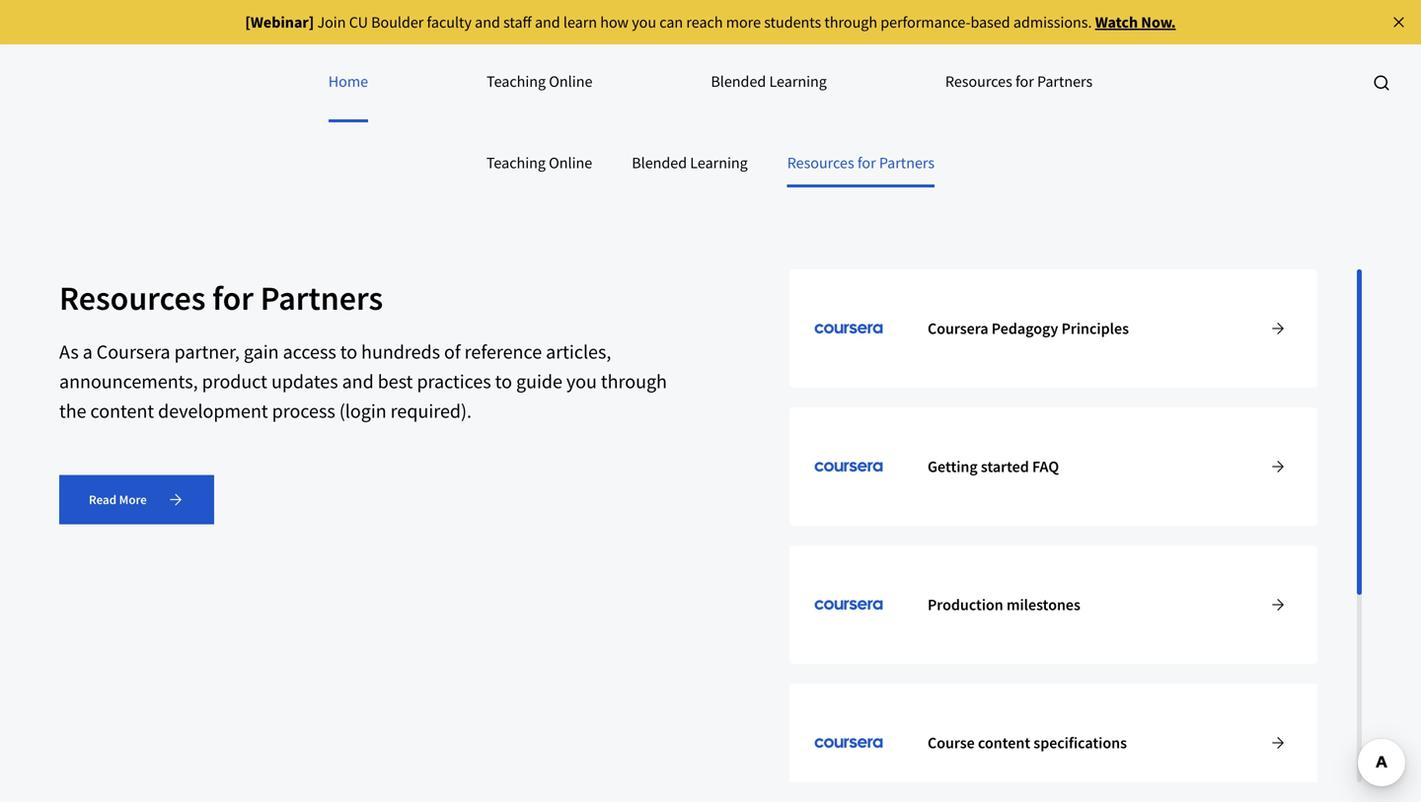 Task type: vqa. For each thing, say whether or not it's contained in the screenshot.
right coursera
yes



Task type: describe. For each thing, give the bounding box(es) containing it.
1 horizontal spatial content
[[978, 733, 1031, 753]]

1 vertical spatial blended
[[632, 153, 687, 173]]

2 online from the top
[[549, 153, 592, 173]]

0 vertical spatial you
[[632, 12, 656, 32]]

1 horizontal spatial through
[[825, 12, 878, 32]]

watch
[[1095, 12, 1138, 32]]

menu containing home
[[0, 43, 1421, 122]]

hundreds
[[361, 339, 440, 364]]

content inside as a coursera partner, gain access to hundreds of reference articles, announcements, product updates and best practices to guide you through the content development process (login required).
[[90, 399, 154, 423]]

1 vertical spatial for
[[858, 153, 876, 173]]

course
[[928, 733, 975, 753]]

reference
[[465, 339, 542, 364]]

join
[[317, 12, 346, 32]]

partner,
[[174, 339, 240, 364]]

faq
[[1033, 457, 1059, 477]]

1 vertical spatial blended learning
[[632, 153, 748, 173]]

teaching
[[565, 71, 690, 114]]

1 vertical spatial partners
[[879, 153, 935, 173]]

of
[[444, 339, 461, 364]]

pedagogy
[[992, 319, 1059, 339]]

more
[[726, 12, 761, 32]]

0 vertical spatial resources for partners link
[[946, 43, 1093, 122]]

need
[[869, 34, 941, 76]]

product
[[202, 369, 267, 394]]

process
[[272, 399, 335, 423]]

the inside as a coursera partner, gain access to hundreds of reference articles, announcements, product updates and best practices to guide you through the content development process (login required).
[[59, 399, 86, 423]]

can
[[660, 12, 683, 32]]

you inside as a coursera partner, gain access to hundreds of reference articles, announcements, product updates and best practices to guide you through the content development process (login required).
[[566, 369, 597, 394]]

1 horizontal spatial coursera
[[928, 319, 989, 339]]

and right staff
[[535, 12, 560, 32]]

[webinar] join cu boulder faculty and staff and learn how you can reach more students through performance-based admissions. watch now.
[[245, 12, 1176, 32]]

best
[[378, 369, 413, 394]]

online now
[[697, 71, 856, 114]]

principles
[[1062, 319, 1129, 339]]

2 horizontal spatial partners
[[1037, 72, 1093, 91]]

you inside get the insights and resources you need to start teaching online now
[[809, 34, 862, 76]]

1 horizontal spatial resources
[[787, 153, 855, 173]]

home link
[[328, 43, 368, 122]]

milestones
[[1007, 595, 1081, 615]]

as a coursera partner, gain access to hundreds of reference articles, announcements, product updates and best practices to guide you through the content development process (login required).
[[59, 339, 667, 423]]

home
[[328, 72, 368, 91]]

insights
[[481, 34, 595, 76]]

getting
[[928, 457, 978, 477]]

more
[[119, 492, 147, 508]]

faculty
[[427, 12, 472, 32]]

read
[[89, 492, 117, 508]]

now.
[[1141, 12, 1176, 32]]

1 vertical spatial resources for partners
[[787, 153, 935, 173]]

gain
[[244, 339, 279, 364]]

and left staff
[[475, 12, 500, 32]]

through inside as a coursera partner, gain access to hundreds of reference articles, announcements, product updates and best practices to guide you through the content development process (login required).
[[601, 369, 667, 394]]

1 vertical spatial to
[[340, 339, 357, 364]]

1 vertical spatial teaching
[[487, 153, 546, 173]]

0 horizontal spatial resources
[[59, 277, 206, 319]]

coursera inside as a coursera partner, gain access to hundreds of reference articles, announcements, product updates and best practices to guide you through the content development process (login required).
[[97, 339, 170, 364]]

learn
[[564, 12, 597, 32]]

based
[[971, 12, 1010, 32]]

resources for partners inside menu
[[946, 72, 1093, 91]]

getting started faq link
[[790, 408, 1318, 526]]

online inside menu
[[549, 72, 593, 91]]

0 vertical spatial learning
[[769, 72, 827, 91]]

coursera pedagogy principles
[[928, 319, 1129, 339]]

read more
[[89, 492, 147, 508]]

blended learning inside menu
[[711, 72, 827, 91]]

performance-
[[881, 12, 971, 32]]

announcements,
[[59, 369, 198, 394]]

getting started faq
[[928, 457, 1059, 477]]

1 vertical spatial blended learning link
[[632, 141, 748, 188]]

course content specifications link
[[790, 684, 1318, 803]]

production
[[928, 595, 1004, 615]]



Task type: locate. For each thing, give the bounding box(es) containing it.
0 horizontal spatial blended
[[632, 153, 687, 173]]

2 horizontal spatial resources
[[946, 72, 1013, 91]]

to down based
[[947, 34, 977, 76]]

and up (login
[[342, 369, 374, 394]]

1 vertical spatial you
[[809, 34, 862, 76]]

you down articles,
[[566, 369, 597, 394]]

resources
[[946, 72, 1013, 91], [787, 153, 855, 173], [59, 277, 206, 319]]

1 horizontal spatial the
[[427, 34, 475, 76]]

0 horizontal spatial partners
[[260, 277, 383, 319]]

2 horizontal spatial resources for partners
[[946, 72, 1093, 91]]

teaching
[[487, 72, 546, 91], [487, 153, 546, 173]]

access
[[283, 339, 336, 364]]

1 horizontal spatial learning
[[769, 72, 827, 91]]

you
[[632, 12, 656, 32], [809, 34, 862, 76], [566, 369, 597, 394]]

0 horizontal spatial resources for partners link
[[787, 141, 935, 188]]

2 vertical spatial to
[[495, 369, 512, 394]]

0 horizontal spatial to
[[340, 339, 357, 364]]

blended
[[711, 72, 766, 91], [632, 153, 687, 173]]

resources down based
[[946, 72, 1013, 91]]

coursera up announcements,
[[97, 339, 170, 364]]

2 horizontal spatial for
[[1016, 72, 1034, 91]]

content down announcements,
[[90, 399, 154, 423]]

read more link
[[59, 475, 214, 524]]

and
[[475, 12, 500, 32], [535, 12, 560, 32], [601, 34, 656, 76], [342, 369, 374, 394]]

1 vertical spatial resources for partners link
[[787, 141, 935, 188]]

0 vertical spatial blended
[[711, 72, 766, 91]]

partners
[[1037, 72, 1093, 91], [879, 153, 935, 173], [260, 277, 383, 319]]

a
[[83, 339, 93, 364]]

required).
[[391, 399, 472, 423]]

resources inside menu
[[946, 72, 1013, 91]]

close banner image
[[1390, 13, 1408, 31]]

0 vertical spatial to
[[947, 34, 977, 76]]

0 horizontal spatial content
[[90, 399, 154, 423]]

course content specifications
[[928, 733, 1127, 753]]

1 horizontal spatial resources for partners
[[787, 153, 935, 173]]

for
[[1016, 72, 1034, 91], [858, 153, 876, 173], [212, 277, 254, 319]]

0 vertical spatial teaching online link
[[487, 43, 593, 122]]

menu
[[0, 43, 1421, 122]]

development
[[158, 399, 268, 423]]

1 horizontal spatial resources for partners link
[[946, 43, 1093, 122]]

coursera left "pedagogy"
[[928, 319, 989, 339]]

(login
[[339, 399, 387, 423]]

0 horizontal spatial the
[[59, 399, 86, 423]]

to inside get the insights and resources you need to start teaching online now
[[947, 34, 977, 76]]

1 vertical spatial content
[[978, 733, 1031, 753]]

1 horizontal spatial to
[[495, 369, 512, 394]]

coursera
[[928, 319, 989, 339], [97, 339, 170, 364]]

0 vertical spatial partners
[[1037, 72, 1093, 91]]

the
[[427, 34, 475, 76], [59, 399, 86, 423]]

guide
[[516, 369, 563, 394]]

you left can
[[632, 12, 656, 32]]

get
[[370, 34, 420, 76]]

0 horizontal spatial you
[[566, 369, 597, 394]]

for inside menu
[[1016, 72, 1034, 91]]

online down 'teaching'
[[549, 153, 592, 173]]

the down faculty
[[427, 34, 475, 76]]

articles,
[[546, 339, 611, 364]]

1 vertical spatial teaching online
[[487, 153, 592, 173]]

as
[[59, 339, 79, 364]]

1 vertical spatial teaching online link
[[487, 141, 592, 188]]

the inside get the insights and resources you need to start teaching online now
[[427, 34, 475, 76]]

0 vertical spatial the
[[427, 34, 475, 76]]

1 vertical spatial through
[[601, 369, 667, 394]]

0 vertical spatial blended learning link
[[711, 43, 827, 122]]

2 vertical spatial partners
[[260, 277, 383, 319]]

through right students
[[825, 12, 878, 32]]

0 horizontal spatial coursera
[[97, 339, 170, 364]]

content
[[90, 399, 154, 423], [978, 733, 1031, 753]]

0 vertical spatial content
[[90, 399, 154, 423]]

teaching online
[[487, 72, 593, 91], [487, 153, 592, 173]]

you down students
[[809, 34, 862, 76]]

blended learning down get the insights and resources you need to start teaching online now
[[632, 153, 748, 173]]

get the insights and resources you need to start teaching online now
[[370, 34, 1051, 114]]

admissions.
[[1014, 12, 1092, 32]]

resources
[[663, 34, 802, 76]]

1 vertical spatial the
[[59, 399, 86, 423]]

2 vertical spatial resources for partners
[[59, 277, 383, 319]]

learning down get the insights and resources you need to start teaching online now
[[690, 153, 748, 173]]

through down articles,
[[601, 369, 667, 394]]

1 horizontal spatial you
[[632, 12, 656, 32]]

0 vertical spatial resources for partners
[[946, 72, 1093, 91]]

blended learning
[[711, 72, 827, 91], [632, 153, 748, 173]]

resources for partners link
[[946, 43, 1093, 122], [787, 141, 935, 188]]

0 vertical spatial resources
[[946, 72, 1013, 91]]

1 vertical spatial resources
[[787, 153, 855, 173]]

2 vertical spatial you
[[566, 369, 597, 394]]

started
[[981, 457, 1029, 477]]

2 horizontal spatial you
[[809, 34, 862, 76]]

how
[[600, 12, 629, 32]]

to
[[947, 34, 977, 76], [340, 339, 357, 364], [495, 369, 512, 394]]

resources up a
[[59, 277, 206, 319]]

to right access
[[340, 339, 357, 364]]

blended down 'more'
[[711, 72, 766, 91]]

the down the as
[[59, 399, 86, 423]]

2 horizontal spatial to
[[947, 34, 977, 76]]

1 online from the top
[[549, 72, 593, 91]]

resources for partners
[[946, 72, 1093, 91], [787, 153, 935, 173], [59, 277, 383, 319]]

watch now. link
[[1095, 12, 1176, 32]]

production milestones
[[928, 595, 1081, 615]]

0 horizontal spatial for
[[212, 277, 254, 319]]

teaching online inside menu
[[487, 72, 593, 91]]

students
[[764, 12, 821, 32]]

and inside get the insights and resources you need to start teaching online now
[[601, 34, 656, 76]]

0 horizontal spatial resources for partners
[[59, 277, 383, 319]]

0 vertical spatial through
[[825, 12, 878, 32]]

blended learning link down students
[[711, 43, 827, 122]]

production milestones link
[[790, 546, 1318, 664]]

resources down online now
[[787, 153, 855, 173]]

blended learning link
[[711, 43, 827, 122], [632, 141, 748, 188]]

boulder
[[371, 12, 424, 32]]

1 vertical spatial online
[[549, 153, 592, 173]]

learning
[[769, 72, 827, 91], [690, 153, 748, 173]]

1 vertical spatial learning
[[690, 153, 748, 173]]

updates
[[271, 369, 338, 394]]

1 horizontal spatial for
[[858, 153, 876, 173]]

coursera pedagogy principles link
[[790, 270, 1318, 388]]

blended learning link down get the insights and resources you need to start teaching online now
[[632, 141, 748, 188]]

and down how
[[601, 34, 656, 76]]

staff
[[503, 12, 532, 32]]

reach
[[686, 12, 723, 32]]

1 horizontal spatial partners
[[879, 153, 935, 173]]

blended down 'teaching'
[[632, 153, 687, 173]]

[webinar]
[[245, 12, 314, 32]]

teaching online link
[[487, 43, 593, 122], [487, 141, 592, 188]]

0 vertical spatial teaching online
[[487, 72, 593, 91]]

2 vertical spatial resources
[[59, 277, 206, 319]]

specifications
[[1034, 733, 1127, 753]]

practices
[[417, 369, 491, 394]]

0 horizontal spatial through
[[601, 369, 667, 394]]

0 vertical spatial online
[[549, 72, 593, 91]]

content right course
[[978, 733, 1031, 753]]

0 horizontal spatial learning
[[690, 153, 748, 173]]

0 vertical spatial teaching
[[487, 72, 546, 91]]

learning down students
[[769, 72, 827, 91]]

2 vertical spatial for
[[212, 277, 254, 319]]

online
[[549, 72, 593, 91], [549, 153, 592, 173]]

0 vertical spatial for
[[1016, 72, 1034, 91]]

to down reference
[[495, 369, 512, 394]]

start
[[984, 34, 1051, 76]]

and inside as a coursera partner, gain access to hundreds of reference articles, announcements, product updates and best practices to guide you through the content development process (login required).
[[342, 369, 374, 394]]

through
[[825, 12, 878, 32], [601, 369, 667, 394]]

1 horizontal spatial blended
[[711, 72, 766, 91]]

cu
[[349, 12, 368, 32]]

online down learn
[[549, 72, 593, 91]]

blended learning down students
[[711, 72, 827, 91]]

0 vertical spatial blended learning
[[711, 72, 827, 91]]



